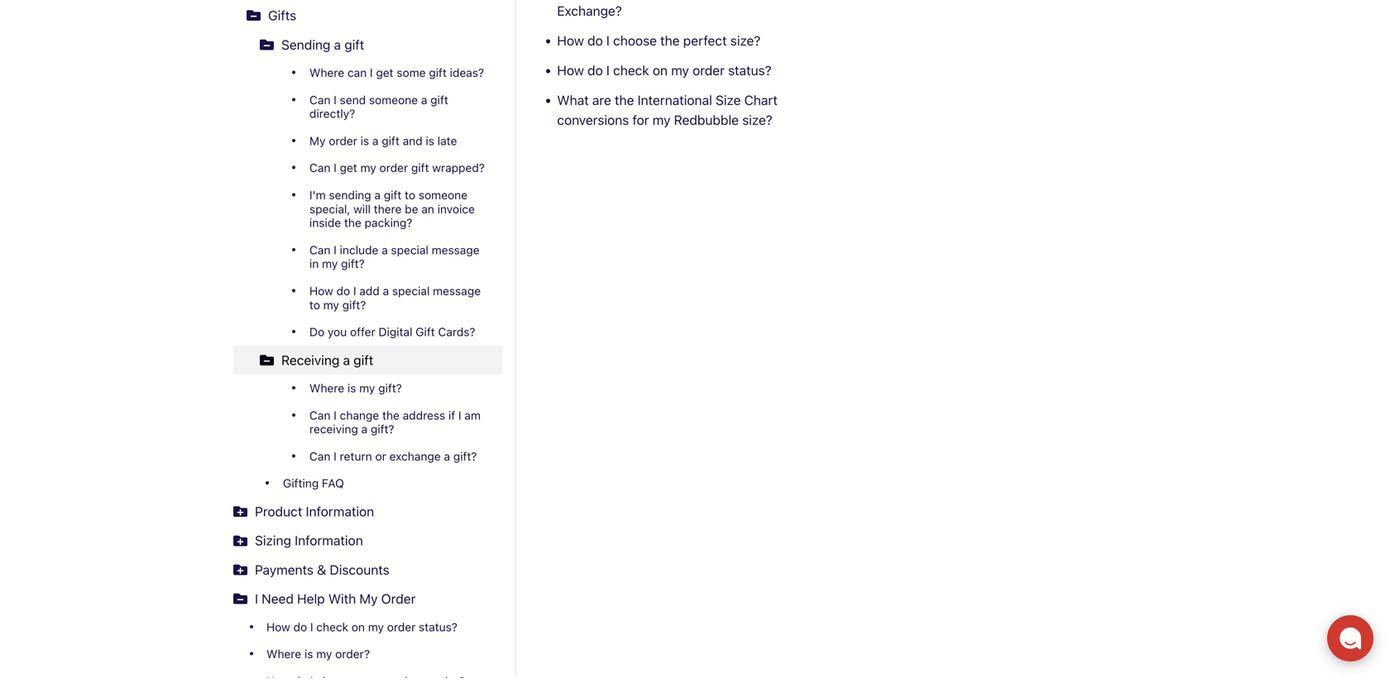 Task type: describe. For each thing, give the bounding box(es) containing it.
am
[[465, 409, 481, 422]]

i'm sending a gift to someone special, will there be an invoice inside the packing? link
[[260, 182, 503, 237]]

cards?
[[438, 325, 476, 339]]

can for can i include a special message in my gift?
[[310, 243, 331, 257]]

gift? inside can i include a special message in my gift?
[[341, 257, 365, 271]]

sending a gift link
[[233, 30, 503, 59]]

invoice
[[438, 202, 475, 216]]

gifting faq link
[[233, 470, 503, 498]]

my inside can i include a special message in my gift?
[[322, 257, 338, 271]]

special inside how do i add a special message to my gift?
[[392, 284, 430, 298]]

what are the international size chart conversions for my redbubble size?
[[557, 92, 778, 128]]

receiving
[[310, 423, 358, 436]]

do for right how do i check on my order status? link
[[588, 63, 603, 78]]

where is my gift? link
[[260, 375, 503, 402]]

someone inside can i send someone a gift directly?
[[369, 93, 418, 107]]

i inside can i get my order gift wrapped? "link"
[[334, 161, 337, 175]]

gift inside can i send someone a gift directly?
[[431, 93, 448, 107]]

gifting
[[283, 477, 319, 491]]

a inside can i change the address if i am receiving a gift?
[[361, 423, 368, 436]]

redbubble
[[674, 112, 739, 128]]

can for can i get my order gift wrapped?
[[310, 161, 331, 175]]

i inside can i return or exchange a gift? link
[[334, 450, 337, 464]]

0 vertical spatial on
[[653, 63, 668, 78]]

0 horizontal spatial my
[[310, 134, 326, 148]]

help
[[297, 592, 325, 607]]

is left the late
[[426, 134, 435, 148]]

an
[[422, 202, 435, 216]]

include
[[340, 243, 379, 257]]

i'm sending a gift to someone special, will there be an invoice inside the packing?
[[310, 188, 475, 230]]

order down perfect
[[693, 63, 725, 78]]

what are the international size chart conversions for my redbubble size? link
[[557, 92, 778, 128]]

gift
[[416, 325, 435, 339]]

how do i choose the perfect size? link
[[557, 33, 761, 49]]

gift? up can i change the address if i am receiving a gift?
[[378, 382, 402, 395]]

1 horizontal spatial get
[[376, 66, 394, 79]]

is left order?
[[305, 648, 313, 662]]

payments
[[255, 562, 314, 578]]

send
[[340, 93, 366, 107]]

order
[[381, 592, 416, 607]]

ideas?
[[450, 66, 484, 79]]

special,
[[310, 202, 350, 216]]

to inside i'm sending a gift to someone special, will there be an invoice inside the packing?
[[405, 188, 416, 202]]

information for sizing information
[[295, 533, 363, 549]]

late
[[438, 134, 457, 148]]

do you offer digital gift cards? link
[[260, 319, 503, 346]]

order down directly?
[[329, 134, 358, 148]]

can i send someone a gift directly?
[[310, 93, 448, 121]]

1 vertical spatial on
[[352, 621, 365, 634]]

the left perfect
[[661, 33, 680, 49]]

my up where is my order? link
[[368, 621, 384, 634]]

receiving a gift link
[[233, 346, 503, 375]]

1 horizontal spatial how do i check on my order status? link
[[557, 63, 772, 78]]

can i change the address if i am receiving a gift?
[[310, 409, 481, 436]]

how do i choose the perfect size?
[[557, 33, 761, 49]]

where is my order? link
[[207, 641, 503, 668]]

1 vertical spatial how do i check on my order status? link
[[207, 614, 503, 641]]

sizing information
[[255, 533, 363, 549]]

sizing
[[255, 533, 291, 549]]

my inside "link"
[[361, 161, 376, 175]]

in
[[310, 257, 319, 271]]

where is my gift?
[[310, 382, 402, 395]]

packing?
[[365, 216, 413, 230]]

size? inside what are the international size chart conversions for my redbubble size?
[[743, 112, 773, 128]]

can i return or exchange a gift? link
[[260, 443, 503, 470]]

with
[[329, 592, 356, 607]]

a inside how do i add a special message to my gift?
[[383, 284, 389, 298]]

get inside "link"
[[340, 161, 357, 175]]

order down order
[[387, 621, 416, 634]]

i inside can i include a special message in my gift?
[[334, 243, 337, 257]]

can for can i send someone a gift directly?
[[310, 93, 331, 107]]

sending a gift
[[281, 37, 364, 52]]

the inside what are the international size chart conversions for my redbubble size?
[[615, 92, 634, 108]]

for
[[633, 112, 649, 128]]

wrapped?
[[432, 161, 485, 175]]

my inside what are the international size chart conversions for my redbubble size?
[[653, 112, 671, 128]]

can for can i change the address if i am receiving a gift?
[[310, 409, 331, 422]]

do for how do i add a special message to my gift? link
[[337, 284, 350, 298]]

my up the international
[[671, 63, 689, 78]]

receiving a gift
[[281, 353, 374, 368]]

are
[[593, 92, 612, 108]]

sending
[[329, 188, 371, 202]]

can i include a special message in my gift? link
[[260, 237, 503, 278]]

i up the receiving
[[334, 409, 337, 422]]

do for how do i choose the perfect size? link
[[588, 33, 603, 49]]

can
[[348, 66, 367, 79]]

sending
[[281, 37, 331, 52]]

change
[[340, 409, 379, 422]]

i'm
[[310, 188, 326, 202]]

a inside can i send someone a gift directly?
[[421, 93, 428, 107]]

address
[[403, 409, 446, 422]]

offer
[[350, 325, 376, 339]]

i need help with my order link
[[207, 585, 503, 614]]

can i send someone a gift directly? link
[[260, 86, 503, 127]]

chart
[[745, 92, 778, 108]]

i inside how do i add a special message to my gift?
[[353, 284, 356, 298]]

order?
[[335, 648, 370, 662]]

product information
[[255, 504, 374, 520]]

what
[[557, 92, 589, 108]]

some
[[397, 66, 426, 79]]

gift? inside can i change the address if i am receiving a gift?
[[371, 423, 394, 436]]

where for receiving
[[310, 382, 345, 395]]

payments & discounts link
[[207, 556, 503, 585]]

message inside how do i add a special message to my gift?
[[433, 284, 481, 298]]

information for product information
[[306, 504, 374, 520]]

product
[[255, 504, 302, 520]]

gifting faq
[[283, 477, 344, 491]]

my inside how do i add a special message to my gift?
[[323, 298, 339, 312]]

gift inside "link"
[[411, 161, 429, 175]]

where can i get some gift ideas? link
[[260, 59, 503, 86]]

gift up can
[[345, 37, 364, 52]]

gifts
[[268, 8, 296, 23]]

inside
[[310, 216, 341, 230]]



Task type: locate. For each thing, give the bounding box(es) containing it.
0 vertical spatial special
[[391, 243, 429, 257]]

a inside i'm sending a gift to someone special, will there be an invoice inside the packing?
[[375, 188, 381, 202]]

a
[[334, 37, 341, 52], [421, 93, 428, 107], [372, 134, 379, 148], [375, 188, 381, 202], [382, 243, 388, 257], [383, 284, 389, 298], [343, 353, 350, 368], [361, 423, 368, 436], [444, 450, 450, 464]]

can up i'm
[[310, 161, 331, 175]]

1 vertical spatial message
[[433, 284, 481, 298]]

can up in
[[310, 243, 331, 257]]

2 can from the top
[[310, 161, 331, 175]]

get
[[376, 66, 394, 79], [340, 161, 357, 175]]

2 vertical spatial where
[[267, 648, 301, 662]]

my order is a gift and is late
[[310, 134, 457, 148]]

can i include a special message in my gift?
[[310, 243, 480, 271]]

0 vertical spatial status?
[[728, 63, 772, 78]]

where down the receiving a gift
[[310, 382, 345, 395]]

i left choose
[[607, 33, 610, 49]]

1 horizontal spatial to
[[405, 188, 416, 202]]

information inside "link"
[[306, 504, 374, 520]]

directly?
[[310, 107, 355, 121]]

can i get my order gift wrapped?
[[310, 161, 485, 175]]

i inside can i send someone a gift directly?
[[334, 93, 337, 107]]

gift? down add
[[343, 298, 366, 312]]

0 horizontal spatial how do i check on my order status?
[[267, 621, 458, 634]]

a inside can i return or exchange a gift? link
[[444, 450, 450, 464]]

the inside can i change the address if i am receiving a gift?
[[382, 409, 400, 422]]

special
[[391, 243, 429, 257], [392, 284, 430, 298]]

my down receiving a gift link
[[359, 382, 375, 395]]

on
[[653, 63, 668, 78], [352, 621, 365, 634]]

1 vertical spatial where
[[310, 382, 345, 395]]

gift?
[[341, 257, 365, 271], [343, 298, 366, 312], [378, 382, 402, 395], [371, 423, 394, 436], [453, 450, 477, 464]]

add
[[360, 284, 380, 298]]

on up where is my order? link
[[352, 621, 365, 634]]

can up directly?
[[310, 93, 331, 107]]

if
[[449, 409, 455, 422]]

gift right some
[[429, 66, 447, 79]]

0 horizontal spatial how do i check on my order status? link
[[207, 614, 503, 641]]

can
[[310, 93, 331, 107], [310, 161, 331, 175], [310, 243, 331, 257], [310, 409, 331, 422], [310, 450, 331, 464]]

i right can
[[370, 66, 373, 79]]

do inside how do i add a special message to my gift?
[[337, 284, 350, 298]]

to inside how do i add a special message to my gift?
[[310, 298, 320, 312]]

a right add
[[383, 284, 389, 298]]

message up cards? at the top left of the page
[[433, 284, 481, 298]]

a right exchange
[[444, 450, 450, 464]]

i right if
[[459, 409, 462, 422]]

&
[[317, 562, 326, 578]]

is up change
[[348, 382, 356, 395]]

1 vertical spatial size?
[[743, 112, 773, 128]]

the
[[661, 33, 680, 49], [615, 92, 634, 108], [344, 216, 362, 230], [382, 409, 400, 422]]

a down some
[[421, 93, 428, 107]]

my down my order is a gift and is late link at the left top
[[361, 161, 376, 175]]

need
[[262, 592, 294, 607]]

will
[[354, 202, 371, 216]]

the inside i'm sending a gift to someone special, will there be an invoice inside the packing?
[[344, 216, 362, 230]]

1 vertical spatial to
[[310, 298, 320, 312]]

how do i check on my order status? up where is my order? link
[[267, 621, 458, 634]]

special down can i include a special message in my gift?
[[392, 284, 430, 298]]

1 can from the top
[[310, 93, 331, 107]]

get up sending
[[340, 161, 357, 175]]

exchange
[[390, 450, 441, 464]]

0 vertical spatial message
[[432, 243, 480, 257]]

gift up 'there'
[[384, 188, 402, 202]]

can i get my order gift wrapped? link
[[260, 155, 503, 182]]

i inside i need help with my order link
[[255, 592, 258, 607]]

where down the need
[[267, 648, 301, 662]]

discounts
[[330, 562, 390, 578]]

0 vertical spatial how do i check on my order status?
[[557, 63, 772, 78]]

1 vertical spatial how do i check on my order status?
[[267, 621, 458, 634]]

can inside can i send someone a gift directly?
[[310, 93, 331, 107]]

return
[[340, 450, 372, 464]]

i up directly?
[[334, 93, 337, 107]]

i left 'include'
[[334, 243, 337, 257]]

is
[[361, 134, 369, 148], [426, 134, 435, 148], [348, 382, 356, 395], [305, 648, 313, 662]]

message down the invoice
[[432, 243, 480, 257]]

my
[[310, 134, 326, 148], [360, 592, 378, 607]]

0 horizontal spatial check
[[316, 621, 349, 634]]

a right sending
[[334, 37, 341, 52]]

information
[[306, 504, 374, 520], [295, 533, 363, 549]]

i need help with my order
[[255, 592, 416, 607]]

can for can i return or exchange a gift?
[[310, 450, 331, 464]]

my up you
[[323, 298, 339, 312]]

my right with
[[360, 592, 378, 607]]

where down sending a gift
[[310, 66, 345, 79]]

0 horizontal spatial get
[[340, 161, 357, 175]]

is up can i get my order gift wrapped? "link"
[[361, 134, 369, 148]]

sizing information link
[[207, 527, 503, 556]]

1 vertical spatial someone
[[419, 188, 468, 202]]

a up can i get my order gift wrapped? "link"
[[372, 134, 379, 148]]

gift? down change
[[371, 423, 394, 436]]

do left choose
[[588, 33, 603, 49]]

choose
[[613, 33, 657, 49]]

where is my order?
[[267, 648, 370, 662]]

how inside how do i add a special message to my gift?
[[310, 284, 333, 298]]

0 vertical spatial check
[[613, 63, 649, 78]]

size? down chart
[[743, 112, 773, 128]]

1 horizontal spatial how do i check on my order status?
[[557, 63, 772, 78]]

gift left and
[[382, 134, 400, 148]]

get left some
[[376, 66, 394, 79]]

gift? down the am at left bottom
[[453, 450, 477, 464]]

order inside "link"
[[380, 161, 408, 175]]

how do i check on my order status? link up order?
[[207, 614, 503, 641]]

0 vertical spatial size?
[[731, 33, 761, 49]]

information up payments & discounts
[[295, 533, 363, 549]]

a up where is my gift?
[[343, 353, 350, 368]]

or
[[375, 450, 386, 464]]

my left order?
[[316, 648, 332, 662]]

3 can from the top
[[310, 243, 331, 257]]

1 vertical spatial get
[[340, 161, 357, 175]]

0 vertical spatial someone
[[369, 93, 418, 107]]

digital
[[379, 325, 413, 339]]

can up gifting faq
[[310, 450, 331, 464]]

to
[[405, 188, 416, 202], [310, 298, 320, 312]]

a inside sending a gift link
[[334, 37, 341, 52]]

perfect
[[684, 33, 727, 49]]

0 horizontal spatial on
[[352, 621, 365, 634]]

1 vertical spatial my
[[360, 592, 378, 607]]

1 vertical spatial check
[[316, 621, 349, 634]]

do left add
[[337, 284, 350, 298]]

i up are
[[607, 63, 610, 78]]

my down directly?
[[310, 134, 326, 148]]

gift inside i'm sending a gift to someone special, will there be an invoice inside the packing?
[[384, 188, 402, 202]]

gift? inside how do i add a special message to my gift?
[[343, 298, 366, 312]]

and
[[403, 134, 423, 148]]

check down choose
[[613, 63, 649, 78]]

check down i need help with my order
[[316, 621, 349, 634]]

be
[[405, 202, 418, 216]]

0 vertical spatial get
[[376, 66, 394, 79]]

payments & discounts
[[255, 562, 390, 578]]

gift down and
[[411, 161, 429, 175]]

1 horizontal spatial on
[[653, 63, 668, 78]]

0 vertical spatial my
[[310, 134, 326, 148]]

1 vertical spatial special
[[392, 284, 430, 298]]

1 horizontal spatial status?
[[728, 63, 772, 78]]

i up sending
[[334, 161, 337, 175]]

my right in
[[322, 257, 338, 271]]

information down faq
[[306, 504, 374, 520]]

i left return on the left of the page
[[334, 450, 337, 464]]

someone
[[369, 93, 418, 107], [419, 188, 468, 202]]

can inside can i include a special message in my gift?
[[310, 243, 331, 257]]

a down change
[[361, 423, 368, 436]]

i
[[607, 33, 610, 49], [607, 63, 610, 78], [370, 66, 373, 79], [334, 93, 337, 107], [334, 161, 337, 175], [334, 243, 337, 257], [353, 284, 356, 298], [334, 409, 337, 422], [459, 409, 462, 422], [334, 450, 337, 464], [255, 592, 258, 607], [310, 621, 313, 634]]

can inside can i change the address if i am receiving a gift?
[[310, 409, 331, 422]]

a inside can i include a special message in my gift?
[[382, 243, 388, 257]]

do
[[588, 33, 603, 49], [588, 63, 603, 78], [337, 284, 350, 298], [294, 621, 307, 634]]

0 vertical spatial to
[[405, 188, 416, 202]]

how do i add a special message to my gift?
[[310, 284, 481, 312]]

order down my order is a gift and is late
[[380, 161, 408, 175]]

my
[[671, 63, 689, 78], [653, 112, 671, 128], [361, 161, 376, 175], [322, 257, 338, 271], [323, 298, 339, 312], [359, 382, 375, 395], [368, 621, 384, 634], [316, 648, 332, 662]]

size? right perfect
[[731, 33, 761, 49]]

order
[[693, 63, 725, 78], [329, 134, 358, 148], [380, 161, 408, 175], [387, 621, 416, 634]]

the right are
[[615, 92, 634, 108]]

faq
[[322, 477, 344, 491]]

how do i check on my order status? link
[[557, 63, 772, 78], [207, 614, 503, 641]]

do down help
[[294, 621, 307, 634]]

where can i get some gift ideas?
[[310, 66, 484, 79]]

0 vertical spatial how do i check on my order status? link
[[557, 63, 772, 78]]

can i change the address if i am receiving a gift? link
[[260, 402, 503, 443]]

4 can from the top
[[310, 409, 331, 422]]

1 horizontal spatial check
[[613, 63, 649, 78]]

do for bottom how do i check on my order status? link
[[294, 621, 307, 634]]

i left add
[[353, 284, 356, 298]]

message
[[432, 243, 480, 257], [433, 284, 481, 298]]

conversions
[[557, 112, 629, 128]]

5 can from the top
[[310, 450, 331, 464]]

do up are
[[588, 63, 603, 78]]

do you offer digital gift cards?
[[310, 325, 476, 339]]

how do i check on my order status?
[[557, 63, 772, 78], [267, 621, 458, 634]]

a inside receiving a gift link
[[343, 353, 350, 368]]

someone down the where can i get some gift ideas? at left
[[369, 93, 418, 107]]

i inside where can i get some gift ideas? link
[[370, 66, 373, 79]]

1 vertical spatial information
[[295, 533, 363, 549]]

gift
[[345, 37, 364, 52], [429, 66, 447, 79], [431, 93, 448, 107], [382, 134, 400, 148], [411, 161, 429, 175], [384, 188, 402, 202], [354, 353, 374, 368]]

open chat image
[[1339, 627, 1363, 651]]

can up the receiving
[[310, 409, 331, 422]]

i up the where is my order?
[[310, 621, 313, 634]]

where for sending
[[310, 66, 345, 79]]

gift up the late
[[431, 93, 448, 107]]

message inside can i include a special message in my gift?
[[432, 243, 480, 257]]

how do i check on my order status? link down how do i choose the perfect size?
[[557, 63, 772, 78]]

special down packing?
[[391, 243, 429, 257]]

how do i add a special message to my gift? link
[[260, 278, 503, 319]]

check
[[613, 63, 649, 78], [316, 621, 349, 634]]

you
[[328, 325, 347, 339]]

can inside can i get my order gift wrapped? "link"
[[310, 161, 331, 175]]

gift down offer
[[354, 353, 374, 368]]

size
[[716, 92, 741, 108]]

1 vertical spatial status?
[[419, 621, 458, 634]]

the down will
[[344, 216, 362, 230]]

0 vertical spatial where
[[310, 66, 345, 79]]

to up do
[[310, 298, 320, 312]]

on down how do i choose the perfect size?
[[653, 63, 668, 78]]

gift? down 'include'
[[341, 257, 365, 271]]

someone inside i'm sending a gift to someone special, will there be an invoice inside the packing?
[[419, 188, 468, 202]]

where
[[310, 66, 345, 79], [310, 382, 345, 395], [267, 648, 301, 662]]

can i return or exchange a gift?
[[310, 450, 477, 464]]

0 horizontal spatial status?
[[419, 621, 458, 634]]

i left the need
[[255, 592, 258, 607]]

a right 'include'
[[382, 243, 388, 257]]

someone up the invoice
[[419, 188, 468, 202]]

international
[[638, 92, 713, 108]]

special inside can i include a special message in my gift?
[[391, 243, 429, 257]]

a up 'there'
[[375, 188, 381, 202]]

to up be
[[405, 188, 416, 202]]

my right 'for'
[[653, 112, 671, 128]]

there
[[374, 202, 402, 216]]

the down the where is my gift? link
[[382, 409, 400, 422]]

gifts link
[[207, 1, 503, 30]]

receiving
[[281, 353, 340, 368]]

how do i check on my order status? down how do i choose the perfect size?
[[557, 63, 772, 78]]

my order is a gift and is late link
[[260, 127, 503, 155]]

0 horizontal spatial to
[[310, 298, 320, 312]]

product information link
[[207, 498, 503, 527]]

can inside can i return or exchange a gift? link
[[310, 450, 331, 464]]

1 horizontal spatial my
[[360, 592, 378, 607]]

0 vertical spatial information
[[306, 504, 374, 520]]

a inside my order is a gift and is late link
[[372, 134, 379, 148]]



Task type: vqa. For each thing, say whether or not it's contained in the screenshot.
Can I change or cancel my order after it's shipped?
no



